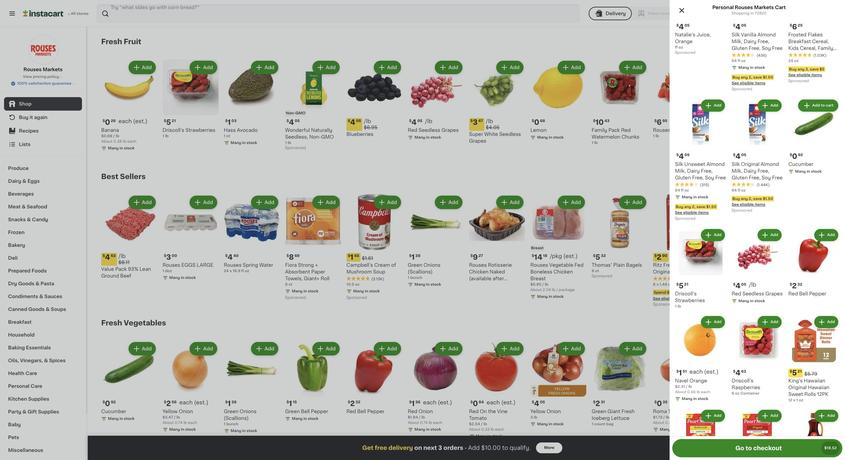 Task type: vqa. For each thing, say whether or not it's contained in the screenshot.


Task type: describe. For each thing, give the bounding box(es) containing it.
wonderful naturally seedless, non-gmo 1 lb
[[285, 128, 334, 145]]

& left gift
[[22, 410, 26, 415]]

gmo inside wonderful naturally seedless, non-gmo 1 lb
[[322, 135, 334, 139]]

0 horizontal spatial $ 1 38
[[225, 400, 237, 407]]

vitamin
[[715, 270, 733, 274]]

all stores link
[[23, 4, 89, 23]]

0 horizontal spatial breakfast
[[8, 320, 32, 325]]

0 vertical spatial $ 2 32
[[790, 283, 803, 290]]

/ inside roma tomato $1.73 / lb about 0.2 lb each
[[664, 416, 665, 419]]

$1.45 original price: $1.61 element
[[347, 253, 403, 262]]

buy for frosted flakes breakfast cereal, kids cereal, family breakfast, original
[[790, 67, 797, 71]]

buy for silk vanilla almond milk, dairy free, gluten free, soy free
[[733, 75, 740, 79]]

strawberries left hass
[[186, 128, 216, 133]]

go to checkout
[[736, 446, 783, 451]]

items for silk original almond milk, dairy free, gluten free, soy free
[[755, 203, 766, 207]]

more
[[545, 446, 555, 450]]

0 inside "element"
[[657, 400, 662, 407]]

produce
[[8, 166, 29, 171]]

2, for silk unsweet almond milk, dairy free, gluten free, soy free
[[693, 205, 696, 209]]

$2.54
[[469, 423, 480, 426]]

seedless inside button
[[776, 128, 798, 133]]

rouses inside "personal rouses markets cart shopping in 70820"
[[735, 5, 754, 10]]

6 inside driscoll's raspberries 6 oz container
[[732, 392, 735, 396]]

watermelon inside family pack red watermelon chunks 1 lb
[[592, 135, 621, 139]]

10 inside the product "group"
[[596, 119, 604, 126]]

0 vertical spatial $ 1 38
[[409, 254, 421, 261]]

0 vertical spatial $5.21 original price: $5.79 element
[[776, 253, 832, 262]]

red on the vine tomato $2.54 / lb about 0.33 lb each
[[469, 409, 508, 432]]

yellow onion 3 lb
[[531, 409, 561, 419]]

84
[[479, 401, 484, 404]]

delivery by 5:35pm link
[[740, 9, 802, 18]]

free for silk unsweet almond milk, dairy free, gluten free, soy free
[[716, 176, 726, 180]]

rouses for chicken
[[469, 263, 487, 268]]

$6.95 inside $ 4 05 /lb $6.95 blueberries
[[364, 125, 378, 130]]

view all (40+) button for 10
[[752, 35, 794, 49]]

kids
[[789, 46, 799, 51]]

1 inside $ 1 51 each (est.)
[[679, 370, 683, 377]]

boneless
[[531, 270, 553, 274]]

absorbent
[[285, 270, 310, 274]]

each inside honeycrisp apple $3.47 / lb about 0.79 lb each
[[740, 140, 750, 143]]

fresh left fruit
[[101, 38, 122, 45]]

64 for silk original almond milk, dairy free, gluten free, soy free
[[732, 189, 737, 192]]

$1.50 for silk unsweet almond milk, dairy free, gluten free, soy free
[[707, 205, 717, 209]]

produce link
[[4, 162, 82, 175]]

view for 2
[[754, 321, 766, 326]]

policy
[[47, 75, 59, 79]]

1 horizontal spatial (scallions)
[[408, 270, 433, 274]]

bag for green
[[607, 423, 614, 426]]

qualify.
[[510, 446, 531, 451]]

1 vertical spatial sweet
[[789, 392, 804, 397]]

fresh inside green giant fresh iceberg lettuce 1 count bag
[[622, 409, 635, 414]]

$5.79 for the topmost $5.21 original price: $5.79 element
[[792, 256, 805, 261]]

1 vertical spatial $4.05 per pound element
[[732, 282, 784, 291]]

$ inside $ 6 95
[[655, 119, 657, 123]]

oz inside driscoll's raspberries 6 oz container
[[736, 392, 740, 396]]

1 vertical spatial onions
[[240, 409, 257, 414]]

$ inside $ 0 68
[[532, 119, 535, 123]]

silk for silk unsweet almond milk, dairy free, gluten free, soy free
[[676, 162, 684, 167]]

naked
[[490, 270, 505, 274]]

2 horizontal spatial 21
[[798, 370, 802, 374]]

(30+)
[[774, 175, 787, 179]]

see for silk original almond milk, dairy free, gluten free, soy free
[[732, 203, 740, 207]]

$20,
[[667, 291, 676, 295]]

dry goods & pasta
[[8, 282, 54, 286]]

each (est.) for red onion
[[423, 400, 452, 405]]

cherubs
[[808, 409, 829, 414]]

$ inside $ 4 63 /lb $8.11 value pack 93% lean ground beef
[[103, 254, 105, 258]]

snacks & candy link
[[4, 213, 82, 226]]

$ inside $ 4 05 /lb $6.95 blueberries
[[348, 119, 351, 123]]

buy any 2, save $1.50 see eligible items for silk vanilla almond milk, dairy free, gluten free, soy free
[[732, 75, 774, 85]]

12pk for the topmost $5.21 original price: $5.79 element
[[805, 276, 817, 281]]

fl for silk original almond milk, dairy free, gluten free, soy free
[[738, 189, 741, 192]]

/lb for $ 4 05 /lb $6.95 blueberries
[[364, 118, 371, 124]]

10:30am)
[[469, 283, 492, 288]]

0 horizontal spatial 38
[[232, 401, 237, 404]]

/ inside navel orange $2.31 / lb about 0.66 lb each
[[686, 385, 688, 389]]

1 vertical spatial 21
[[685, 283, 689, 287]]

free for silk vanilla almond milk, dairy free, gluten free, soy free
[[773, 46, 783, 51]]

next
[[424, 446, 437, 451]]

1 vertical spatial king's
[[789, 379, 803, 384]]

$6.95 inside rouses vegetable fed boneless chicken breast $6.95 / lb about 2.04 lb / package
[[531, 283, 542, 287]]

any for frosted flakes breakfast cereal, kids cereal, family breakfast, original
[[798, 67, 805, 71]]

deli
[[8, 256, 18, 261]]

grapes inside $ 3 47 /lb $4.05 super white seedless grapes
[[469, 139, 487, 144]]

$4.63 per pound original price: $8.11 element
[[101, 253, 157, 266]]

each up the honeycrisp
[[731, 118, 745, 124]]

2, for silk original almond milk, dairy free, gluten free, soy free
[[749, 197, 753, 201]]

$ inside "$ 2 90"
[[655, 254, 657, 258]]

64 fl oz for silk original almond milk, dairy free, gluten free, soy free
[[732, 189, 746, 192]]

each up the
[[487, 400, 500, 405]]

personal rouses markets cart shopping in 70820
[[713, 5, 786, 15]]

breakfast,
[[789, 53, 813, 57]]

$ inside $ 1 51 each (est.)
[[677, 370, 679, 374]]

grapes for topmost $4.05 per pound element
[[442, 128, 459, 133]]

frosted flakes breakfast cereal, kids cereal, family breakfast, original
[[789, 32, 834, 57]]

green inside green giant fresh iceberg lettuce 1 count bag
[[592, 409, 607, 414]]

go
[[736, 446, 745, 451]]

ct inside fiora strong + absorbent paper towels, giant+ roll 6 ct
[[289, 283, 293, 287]]

view for 5
[[754, 175, 766, 179]]

1 vertical spatial (scallions)
[[224, 416, 249, 421]]

get
[[363, 446, 374, 451]]

heavenly
[[776, 416, 799, 421]]

(est.) for $ 1 36
[[438, 400, 452, 405]]

3 inside $ 3 47 /lb $4.05 super white seedless grapes
[[473, 119, 478, 126]]

thomas' plain bagels 6 ct
[[592, 263, 643, 273]]

0 vertical spatial cereal,
[[813, 39, 830, 44]]

$0.84 each (estimated) element
[[469, 400, 525, 408]]

12pk for bottom $5.21 original price: $5.79 element
[[818, 392, 829, 397]]

almond for original
[[761, 162, 780, 167]]

24 inside the product "group"
[[789, 59, 794, 63]]

/ left the package
[[557, 288, 558, 292]]

onion for 1
[[419, 409, 433, 414]]

red inside red onion $1.84 / lb about 0.74 lb each
[[408, 409, 418, 414]]

0 horizontal spatial pepper
[[311, 409, 328, 414]]

goods for dry
[[18, 282, 34, 286]]

personal care link
[[4, 380, 82, 393]]

lean
[[140, 267, 151, 272]]

oz inside the product "group"
[[795, 59, 799, 63]]

thomas'
[[592, 263, 613, 268]]

1 inside hass avocado 1 ct
[[224, 134, 226, 138]]

$2.90 original price: $4.63 element
[[654, 253, 709, 262]]

product group containing 6
[[789, 0, 840, 85]]

1 vertical spatial $5.21 original price: $5.79 element
[[789, 369, 840, 378]]

pricing
[[33, 75, 46, 79]]

oils, vinegars, & spices
[[8, 359, 66, 363]]

0 vertical spatial $4.05 per pound element
[[408, 118, 464, 127]]

$ 4 05 for natalie's juice, orange
[[677, 23, 690, 30]]

10 inside naturesweet cherubs heavenly salad tomatoes 10 oz
[[776, 429, 780, 433]]

each right 56
[[179, 400, 193, 405]]

$ inside $ 0 84
[[471, 401, 473, 404]]

1 horizontal spatial $ 5 21
[[677, 283, 689, 290]]

0 vertical spatial gmo
[[296, 111, 306, 115]]

items for silk vanilla almond milk, dairy free, gluten free, soy free
[[755, 81, 766, 85]]

save for silk vanilla almond milk, dairy free, gluten free, soy free
[[754, 75, 763, 79]]

10.5 oz
[[347, 283, 360, 287]]

(40+) for 10
[[774, 40, 787, 44]]

& left soups
[[46, 307, 50, 312]]

any for silk vanilla almond milk, dairy free, gluten free, soy free
[[741, 75, 748, 79]]

& left pasta
[[35, 282, 39, 286]]

rouses markets logo image
[[28, 35, 58, 65]]

main content containing fresh fruit
[[88, 27, 846, 461]]

$ inside $ 3 47 /lb $4.05 super white seedless grapes
[[471, 119, 473, 123]]

1 horizontal spatial pepper
[[368, 409, 385, 414]]

1 vertical spatial green onions (scallions) 1 bunch
[[224, 409, 257, 426]]

fl inside natalie's juice, orange fl oz
[[676, 46, 678, 49]]

wonderful
[[285, 128, 310, 133]]

rouses for strawberries
[[654, 128, 671, 133]]

dairy down produce
[[8, 179, 21, 184]]

$ inside $ 2 56
[[164, 401, 166, 404]]

fl for silk vanilla almond milk, dairy free, gluten free, soy free
[[738, 59, 741, 63]]

8 x 1.48 oz
[[654, 283, 673, 287]]

yellow for yellow onion $3.47 / lb about 0.74 lb each
[[163, 409, 178, 414]]

each (est.) inside the product "group"
[[731, 118, 760, 124]]

seafood
[[27, 205, 47, 209]]

view all (40+) for 10
[[754, 40, 787, 44]]

delivery for delivery by 5:35pm
[[751, 11, 773, 16]]

05 for silk original almond milk, dairy free, gluten free, soy free
[[742, 153, 747, 157]]

grapes for $4.05 per pound element to the bottom
[[766, 292, 783, 296]]

dairy & eggs
[[8, 179, 40, 184]]

milk, for original
[[732, 169, 743, 174]]

party
[[8, 410, 21, 415]]

about inside banana $0.68 / lb about 0.38 lb each
[[101, 140, 113, 143]]

ritz
[[654, 263, 663, 268]]

miscellaneous
[[8, 448, 43, 453]]

rolls for the topmost $5.21 original price: $5.79 element
[[792, 276, 804, 281]]

$ inside $ 10 43
[[594, 119, 596, 123]]

delivery by 5:35pm
[[751, 11, 802, 16]]

27
[[479, 254, 483, 258]]

iceberg
[[592, 416, 610, 421]]

14
[[535, 254, 543, 261]]

0 vertical spatial 38
[[416, 254, 421, 258]]

1 vertical spatial driscoll's
[[676, 292, 697, 296]]

each (est.) for red on the vine tomato
[[487, 400, 516, 405]]

chicken inside rouses vegetable fed boneless chicken breast $6.95 / lb about 2.04 lb / package
[[554, 270, 573, 274]]

92 for add to cart
[[799, 153, 804, 157]]

lb inside wonderful naturally seedless, non-gmo 1 lb
[[288, 141, 291, 145]]

0 horizontal spatial red bell pepper
[[347, 409, 385, 414]]

0 horizontal spatial markets
[[43, 67, 63, 72]]

eligible inside the spend $20, save $5 see eligible items
[[662, 297, 676, 301]]

red inside family pack red watermelon chunks 1 lb
[[622, 128, 631, 133]]

pack inside family pack red watermelon chunks 1 lb
[[609, 128, 620, 133]]

item carousel region containing fresh fruit
[[101, 35, 832, 165]]

add to cart
[[813, 104, 834, 107]]

original inside "ritz fresh stacks original crackers"
[[654, 270, 672, 274]]

1 inside rouses eggs large 1 doz
[[163, 269, 164, 273]]

red onion $1.84 / lb about 0.74 lb each
[[408, 409, 443, 425]]

save for silk unsweet almond milk, dairy free, gluten free, soy free
[[697, 205, 706, 209]]

product group containing 8
[[285, 194, 341, 302]]

1 inside '$1.36 each (estimated)' element
[[412, 400, 415, 407]]

raspberries
[[732, 386, 761, 390]]

driscoll's strawberries 1 lb inside 'main content'
[[163, 128, 216, 138]]

1 horizontal spatial bell
[[358, 409, 366, 414]]

$ 4 05 for silk unsweet almond milk, dairy free, gluten free, soy free
[[677, 153, 690, 160]]

rouses markets link
[[23, 35, 63, 73]]

condiments & sauces
[[8, 294, 62, 299]]

/ inside honeycrisp apple $3.47 / lb about 0.79 lb each
[[726, 134, 728, 138]]

6 left 25 at the right
[[793, 23, 798, 30]]

x up the naturesweet
[[794, 399, 796, 402]]

$3.47 for honeycrisp
[[715, 134, 725, 138]]

/ inside yellow onion $3.47 / lb about 0.74 lb each
[[174, 416, 176, 419]]

milk, for unsweet
[[676, 169, 686, 174]]

$0.68
[[101, 134, 112, 138]]

each (est.) for roma tomato
[[671, 400, 700, 405]]

personal for personal care
[[8, 384, 29, 389]]

$10.00
[[482, 446, 501, 451]]

1 horizontal spatial red seedless grapes
[[732, 292, 783, 296]]

bag for 5
[[723, 416, 730, 419]]

0 horizontal spatial bell
[[301, 409, 310, 414]]

best
[[101, 173, 118, 180]]

original inside the silk original almond milk, dairy free, gluten free, soy free
[[742, 162, 760, 167]]

05 for wonderful naturally seedless, non-gmo
[[295, 119, 300, 123]]

frosted
[[789, 32, 807, 37]]

1 horizontal spatial onions
[[424, 263, 441, 268]]

almond for unsweet
[[707, 162, 725, 167]]

(est.) inside $ 1 51 each (est.)
[[705, 369, 719, 375]]

$ inside "$ 9 27"
[[471, 254, 473, 258]]

about inside red on the vine tomato $2.54 / lb about 0.33 lb each
[[469, 428, 481, 432]]

onion inside yellow onion 3 lb
[[547, 409, 561, 414]]

fresh inside "ritz fresh stacks original crackers"
[[664, 263, 677, 268]]

1 vertical spatial bunch
[[226, 423, 239, 426]]

soups
[[51, 307, 66, 312]]

0 vertical spatial bunch
[[411, 276, 423, 280]]

see for silk unsweet almond milk, dairy free, gluten free, soy free
[[676, 211, 683, 215]]

rouses markets
[[23, 67, 63, 72]]

tomatoes
[[776, 423, 800, 428]]

buy any 2, save $1.50 see eligible items for silk unsweet almond milk, dairy free, gluten free, soy free
[[676, 205, 717, 215]]

silk for silk vanilla almond milk, dairy free, gluten free, soy free
[[732, 32, 740, 37]]

$ inside $ 1 45
[[348, 254, 351, 258]]

red inside red on the vine tomato $2.54 / lb about 0.33 lb each
[[469, 409, 479, 414]]

original down $ 5
[[776, 270, 795, 274]]

$3.47 per pound original price: $4.05 element
[[469, 118, 525, 131]]

0 vertical spatial breast
[[531, 246, 544, 250]]

0.74 for 2
[[175, 421, 183, 425]]

6 inside fiora strong + absorbent paper towels, giant+ roll 6 ct
[[285, 283, 288, 287]]

care for personal care
[[31, 384, 42, 389]]

yellow onion $3.47 / lb about 0.74 lb each
[[163, 409, 197, 425]]

any for silk unsweet almond milk, dairy free, gluten free, soy free
[[685, 205, 692, 209]]

2 inside $2.56 each (estimated) element
[[166, 400, 171, 407]]

05 inside $ 4 05 /lb $6.95 blueberries
[[356, 119, 361, 123]]

view all (40+) button for 2
[[752, 317, 794, 330]]

& left "eggs"
[[22, 179, 26, 184]]

fiora strong + absorbent paper towels, giant+ roll 6 ct
[[285, 263, 330, 287]]

giant+
[[304, 276, 320, 281]]

64 for silk unsweet almond milk, dairy free, gluten free, soy free
[[676, 189, 681, 192]]

& left candy
[[27, 217, 31, 222]]

(3.13k)
[[372, 277, 385, 281]]

rouses up pricing
[[23, 67, 42, 72]]

$ inside $ 1 03
[[225, 119, 228, 123]]

almond for vanilla
[[758, 32, 776, 37]]

(est.) up apple
[[746, 118, 760, 124]]

silk original almond milk, dairy free, gluten free, soy free
[[732, 162, 783, 180]]

service type group
[[589, 7, 683, 20]]

view all (30+) button
[[752, 170, 794, 184]]

/ inside banana $0.68 / lb about 0.38 lb each
[[113, 134, 115, 138]]

breakfast link
[[4, 316, 82, 329]]

save for frosted flakes breakfast cereal, kids cereal, family breakfast, original
[[810, 67, 819, 71]]

get free delivery on next 3 orders • add $10.00 to qualify.
[[363, 446, 531, 451]]

product group containing 9
[[469, 194, 525, 288]]

driscoll's inside driscoll's raspberries 6 oz container
[[732, 379, 754, 384]]

0.74 for 1
[[420, 421, 428, 425]]

buy for silk original almond milk, dairy free, gluten free, soy free
[[733, 197, 740, 201]]

hass avocado 1 ct
[[224, 128, 258, 138]]

$1.73
[[654, 416, 663, 419]]

strawberries inside rouses la strawberries 1 lb
[[679, 128, 709, 133]]

silk unsweet almond milk, dairy free, gluten free, soy free
[[676, 162, 726, 180]]

strawberries down $20,
[[676, 298, 706, 303]]

lb inside rouses la strawberries 1 lb
[[656, 134, 660, 138]]

x left 1.48
[[657, 283, 659, 287]]

non- inside wonderful naturally seedless, non-gmo 1 lb
[[310, 135, 322, 139]]

ct inside thomas' plain bagels 6 ct
[[596, 269, 600, 273]]

31
[[601, 401, 605, 404]]

$ 1 45
[[348, 254, 360, 261]]

frozen link
[[4, 226, 82, 239]]

100% satisfaction guarantee
[[17, 82, 72, 85]]

about inside red onion $1.84 / lb about 0.74 lb each
[[408, 421, 419, 425]]

1 horizontal spatial 12
[[789, 399, 793, 402]]

$ inside $ 1 36
[[409, 401, 412, 404]]

all for 5
[[767, 175, 773, 179]]

$ inside $ 0 35
[[655, 401, 657, 404]]

0 vertical spatial green onions (scallions) 1 bunch
[[408, 263, 441, 280]]

care for health care
[[25, 371, 37, 376]]

63 for $ 4 63
[[742, 370, 747, 374]]

$ 8 69
[[287, 254, 300, 261]]

1 vertical spatial cereal,
[[801, 46, 817, 51]]

mushroom
[[347, 270, 372, 274]]

prepared foods
[[8, 269, 47, 273]]

supplies inside "party & gift supplies" link
[[38, 410, 59, 415]]

$5 inside the spend $20, save $5 see eligible items
[[687, 291, 691, 295]]

about inside honeycrisp apple $3.47 / lb about 0.79 lb each
[[715, 140, 726, 143]]

(40+) for 2
[[774, 321, 787, 326]]

oz inside naturesweet cherubs heavenly salad tomatoes 10 oz
[[781, 429, 786, 433]]

kitchen supplies link
[[4, 393, 82, 406]]

flakes
[[808, 32, 823, 37]]

1 vertical spatial 8
[[654, 283, 656, 287]]

original up the naturesweet
[[789, 386, 807, 390]]

all for 10
[[767, 40, 773, 44]]

on
[[480, 409, 487, 414]]

each right 26
[[119, 118, 132, 124]]

$4.05 per pound original price: $6.95 element
[[347, 118, 403, 131]]

eligible for silk original almond milk, dairy free, gluten free, soy free
[[740, 203, 754, 207]]

6 inside thomas' plain bagels 6 ct
[[592, 269, 595, 273]]

3 inside get free delivery on next 3 orders • add $10.00 to qualify.
[[439, 446, 442, 451]]

large
[[197, 263, 214, 268]]

/lb for $ 3 47 /lb $4.05 super white seedless grapes
[[486, 118, 493, 124]]

0 horizontal spatial non-
[[286, 111, 296, 115]]

$ inside $ 3 00
[[164, 254, 166, 258]]

delivery for delivery
[[606, 11, 626, 16]]

2 horizontal spatial pepper
[[810, 292, 827, 296]]

$ 1 36
[[409, 400, 421, 407]]

vine
[[498, 409, 508, 414]]

$5.79 for bottom $5.21 original price: $5.79 element
[[805, 372, 818, 377]]

fl inside rouses spring water 24 x 16.9 fl oz
[[241, 269, 244, 273]]

32 for 14
[[601, 254, 606, 258]]

1 horizontal spatial driscoll's strawberries 1 lb
[[676, 292, 706, 309]]

breast inside rouses vegetable fed boneless chicken breast $6.95 / lb about 2.04 lb / package
[[531, 276, 546, 281]]

items for frosted flakes breakfast cereal, kids cereal, family breakfast, original
[[812, 73, 823, 77]]



Task type: locate. For each thing, give the bounding box(es) containing it.
rouses for large
[[163, 263, 180, 268]]

pets
[[8, 436, 19, 440]]

16.9
[[233, 269, 241, 273]]

spices
[[49, 359, 66, 363]]

$ 0 92 for add
[[103, 400, 116, 407]]

almond right vanilla at right
[[758, 32, 776, 37]]

2 item carousel region from the top
[[101, 170, 832, 311]]

product group
[[676, 0, 727, 56], [732, 0, 784, 93], [789, 0, 840, 85], [101, 59, 157, 153], [163, 59, 219, 139], [224, 59, 280, 147], [285, 59, 341, 152], [347, 59, 403, 138], [408, 59, 464, 142], [469, 59, 525, 145], [531, 59, 587, 142], [592, 59, 648, 146], [715, 59, 771, 153], [776, 59, 832, 134], [676, 98, 727, 222], [732, 98, 784, 214], [789, 98, 840, 176], [101, 194, 157, 280], [163, 194, 219, 282], [224, 194, 280, 274], [285, 194, 341, 302], [347, 194, 403, 302], [408, 194, 464, 289], [469, 194, 525, 288], [531, 194, 587, 301], [592, 194, 648, 280], [654, 194, 709, 308], [715, 194, 771, 281], [676, 228, 727, 310], [732, 228, 784, 306], [789, 228, 840, 297], [676, 315, 727, 403], [732, 315, 784, 397], [789, 315, 840, 403], [101, 341, 157, 423], [163, 341, 219, 434], [224, 341, 280, 435], [285, 341, 341, 423], [347, 341, 403, 415], [408, 341, 464, 434], [469, 341, 525, 441], [531, 341, 587, 429], [592, 341, 648, 427], [654, 341, 709, 434], [715, 341, 771, 420], [776, 341, 832, 434], [676, 409, 727, 461], [732, 409, 784, 461], [789, 409, 840, 461]]

0 horizontal spatial watermelon
[[592, 135, 621, 139]]

fl down natalie's
[[676, 46, 678, 49]]

hawaiian
[[792, 263, 813, 268], [796, 270, 817, 274], [805, 379, 826, 384], [809, 386, 830, 390]]

1 horizontal spatial 63
[[742, 370, 747, 374]]

1 vertical spatial driscoll's strawberries 1 lb
[[676, 292, 706, 309]]

0.74 inside red onion $1.84 / lb about 0.74 lb each
[[420, 421, 428, 425]]

each (est.) inside $2.56 each (estimated) element
[[179, 400, 209, 405]]

64 fl oz for silk unsweet almond milk, dairy free, gluten free, soy free
[[676, 189, 689, 192]]

1 0.74 from the left
[[175, 421, 183, 425]]

6 down raspberries
[[732, 392, 735, 396]]

delivery inside button
[[606, 11, 626, 16]]

the
[[488, 409, 496, 414]]

$14.18 per package (estimated) element
[[531, 253, 587, 262]]

1 vertical spatial non-
[[310, 135, 322, 139]]

0 vertical spatial grapes
[[442, 128, 459, 133]]

0.74 down $ 2 56
[[175, 421, 183, 425]]

ct down thomas'
[[596, 269, 600, 273]]

dairy for original
[[744, 169, 757, 174]]

pack inside $ 4 63 /lb $8.11 value pack 93% lean ground beef
[[115, 267, 127, 272]]

pack down 43 on the top of the page
[[609, 128, 620, 133]]

each (est.) for banana
[[119, 118, 148, 124]]

bagels
[[626, 263, 643, 268]]

2 all from the top
[[767, 175, 773, 179]]

0 horizontal spatial cucumber
[[101, 409, 126, 414]]

tomato inside red on the vine tomato $2.54 / lb about 0.33 lb each
[[469, 416, 487, 421]]

1 vertical spatial $5.79
[[805, 372, 818, 377]]

0 horizontal spatial onions
[[240, 409, 257, 414]]

0.66
[[688, 391, 696, 394]]

0 vertical spatial 92
[[799, 153, 804, 157]]

lb inside family pack red watermelon chunks 1 lb
[[595, 141, 598, 145]]

92 inside 'main content'
[[111, 401, 116, 404]]

each right 0.2
[[677, 421, 686, 425]]

1 horizontal spatial watermelon
[[799, 128, 828, 133]]

2 vertical spatial driscoll's
[[732, 379, 754, 384]]

$ 0 92 for add to cart
[[790, 153, 804, 160]]

each inside red on the vine tomato $2.54 / lb about 0.33 lb each
[[495, 428, 505, 432]]

red seedless grapes inside 'main content'
[[408, 128, 459, 133]]

$6.95 up "blueberries"
[[364, 125, 378, 130]]

0 vertical spatial $5
[[820, 67, 825, 71]]

2 0.74 from the left
[[420, 421, 428, 425]]

24 down the breakfast,
[[789, 59, 794, 63]]

0.74 inside yellow onion $3.47 / lb about 0.74 lb each
[[175, 421, 183, 425]]

(est.) up navel orange $2.31 / lb about 0.66 lb each
[[705, 369, 719, 375]]

3 onion from the left
[[547, 409, 561, 414]]

1 horizontal spatial 92
[[799, 153, 804, 157]]

tomato down $0.35 each (estimated) "element"
[[669, 409, 686, 414]]

canned goods & soups link
[[4, 303, 82, 316]]

gluten inside silk vanilla almond milk, dairy free, gluten free, soy free
[[732, 46, 748, 51]]

about inside rouses vegetable fed boneless chicken breast $6.95 / lb about 2.04 lb / package
[[531, 288, 542, 292]]

/ right $2.31
[[686, 385, 688, 389]]

$ 4 05 for yellow onion
[[532, 400, 545, 407]]

supplies inside kitchen supplies link
[[28, 397, 49, 402]]

all for 2
[[767, 321, 773, 326]]

1 vertical spatial 24
[[224, 269, 229, 273]]

1 inside rouses la strawberries 1 lb
[[654, 134, 655, 138]]

kitchen
[[8, 397, 27, 402]]

banana
[[101, 128, 119, 133]]

6 down "towels,"
[[285, 283, 288, 287]]

soy for vanilla
[[762, 46, 771, 51]]

soy inside silk vanilla almond milk, dairy free, gluten free, soy free
[[762, 46, 771, 51]]

save for silk original almond milk, dairy free, gluten free, soy free
[[754, 197, 763, 201]]

& right meat
[[22, 205, 26, 209]]

tomato inside roma tomato $1.73 / lb about 0.2 lb each
[[669, 409, 686, 414]]

view all (40+) for 2
[[754, 321, 787, 326]]

lemon
[[531, 128, 547, 133]]

1 horizontal spatial $3.47
[[715, 134, 725, 138]]

& left spices
[[44, 359, 48, 363]]

$9.27 element
[[776, 118, 832, 127]]

health
[[8, 371, 24, 376]]

rouses for fed
[[531, 263, 549, 268]]

1 horizontal spatial red bell pepper
[[789, 292, 827, 296]]

(est.) up vine
[[502, 400, 516, 405]]

bag inside 5 yukon gold potato bag 5 lb bag
[[723, 416, 730, 419]]

1 vertical spatial 10
[[776, 429, 780, 433]]

92 for add
[[111, 401, 116, 404]]

orange down $1.51 each (estimated) element
[[690, 379, 708, 384]]

add to cart button
[[799, 100, 839, 112]]

juice,
[[697, 32, 711, 37]]

1 vertical spatial rolls
[[805, 392, 817, 397]]

$ inside $ 6 25
[[790, 24, 793, 27]]

almond inside the silk original almond milk, dairy free, gluten free, soy free
[[761, 162, 780, 167]]

(scallions)
[[408, 270, 433, 274], [224, 416, 249, 421]]

26
[[111, 119, 116, 123]]

1 vertical spatial 63
[[742, 370, 747, 374]]

treatment tracker modal dialog
[[88, 436, 846, 461]]

$ 2 32
[[790, 283, 803, 290], [348, 400, 361, 407]]

red bell pepper
[[789, 292, 827, 296], [347, 409, 385, 414]]

cereal, up the breakfast,
[[801, 46, 817, 51]]

silk left unsweet
[[676, 162, 684, 167]]

personal for personal rouses markets cart shopping in 70820
[[713, 5, 734, 10]]

recipes link
[[4, 124, 82, 138]]

36
[[416, 401, 421, 404]]

eligible inside buy any 3, save $5 see eligible items
[[797, 73, 811, 77]]

shop link
[[4, 97, 82, 111]]

king's inside 'main content'
[[776, 263, 791, 268]]

$1.36 each (estimated) element
[[408, 400, 464, 408]]

ct inside hass avocado 1 ct
[[226, 134, 230, 138]]

0 horizontal spatial $ 2 32
[[348, 400, 361, 407]]

2 vertical spatial grapes
[[766, 292, 783, 296]]

rouses inside rouses eggs large 1 doz
[[163, 263, 180, 268]]

to for go
[[746, 446, 753, 451]]

0 vertical spatial 12pk
[[805, 276, 817, 281]]

2 view all (40+) button from the top
[[752, 317, 794, 330]]

0 horizontal spatial to
[[503, 446, 508, 451]]

buy any 3, save $5 see eligible items
[[789, 67, 825, 77]]

4 inside $ 4 63 /lb $8.11 value pack 93% lean ground beef
[[105, 254, 110, 261]]

0 vertical spatial breakfast
[[789, 39, 812, 44]]

$ inside $ 2 31
[[594, 401, 596, 404]]

0 horizontal spatial family
[[592, 128, 608, 133]]

buy any 2, save $1.50 see eligible items for silk original almond milk, dairy free, gluten free, soy free
[[732, 197, 774, 207]]

6 left 95
[[657, 119, 662, 126]]

dairy for unsweet
[[688, 169, 700, 174]]

(1.44k)
[[757, 183, 770, 187]]

64 fl oz
[[732, 59, 746, 63], [676, 189, 689, 192], [732, 189, 746, 192]]

0 vertical spatial $ 5 21
[[164, 119, 176, 126]]

household
[[8, 333, 35, 338]]

milk, down the 0.79
[[732, 169, 743, 174]]

2 horizontal spatial bell
[[800, 292, 809, 296]]

1 vertical spatial personal
[[8, 384, 29, 389]]

free,
[[758, 39, 770, 44], [749, 46, 761, 51], [702, 169, 713, 174], [758, 169, 770, 174], [693, 176, 704, 180], [749, 176, 761, 180]]

2 vertical spatial $ 5 21
[[790, 370, 802, 377]]

each (est.) inside $0.26 each (estimated) element
[[119, 118, 148, 124]]

1.48
[[660, 283, 668, 287]]

chunks
[[622, 135, 640, 139]]

about down $0.68
[[101, 140, 113, 143]]

0 vertical spatial 24
[[789, 59, 794, 63]]

each (est.) right 56
[[179, 400, 209, 405]]

add inside add to cart button
[[813, 104, 821, 107]]

watermelon inside button
[[799, 128, 828, 133]]

38
[[416, 254, 421, 258], [232, 401, 237, 404]]

1 vertical spatial view all (40+)
[[754, 321, 787, 326]]

buy it again
[[19, 115, 47, 120]]

pets link
[[4, 431, 82, 444]]

breakfast inside frosted flakes breakfast cereal, kids cereal, family breakfast, original
[[789, 39, 812, 44]]

$ 10 43
[[594, 119, 610, 126]]

soy inside silk unsweet almond milk, dairy free, gluten free, soy free
[[706, 176, 715, 180]]

fresh down $4.63 on the right bottom
[[664, 263, 677, 268]]

(est.) inside '$1.36 each (estimated)' element
[[438, 400, 452, 405]]

gluten for silk vanilla almond milk, dairy free, gluten free, soy free
[[732, 46, 748, 51]]

king's hawaiian original hawaiian sweet rolls 12pk 12 x 1 oz up cherubs
[[789, 379, 830, 402]]

21
[[172, 119, 176, 123], [685, 283, 689, 287], [798, 370, 802, 374]]

onion for 2
[[179, 409, 193, 414]]

1 vertical spatial ct
[[596, 269, 600, 273]]

care inside 'personal care' link
[[31, 384, 42, 389]]

$3.47 for yellow
[[163, 416, 173, 419]]

0 vertical spatial king's hawaiian original hawaiian sweet rolls 12pk 12 x 1 oz
[[776, 263, 817, 287]]

each (est.) for yellow onion
[[179, 400, 209, 405]]

64 fl oz for silk vanilla almond milk, dairy free, gluten free, soy free
[[732, 59, 746, 63]]

soy up (315)
[[706, 176, 715, 180]]

0 horizontal spatial rolls
[[792, 276, 804, 281]]

king's hawaiian original hawaiian sweet rolls 12pk 12 x 1 oz down $ 5
[[776, 263, 817, 287]]

each inside roma tomato $1.73 / lb about 0.2 lb each
[[677, 421, 686, 425]]

$ inside $ 1 15
[[287, 401, 289, 404]]

milk, for vanilla
[[732, 39, 743, 44]]

tomato
[[669, 409, 686, 414], [469, 416, 487, 421]]

canned goods & soups
[[8, 307, 66, 312]]

dairy for vanilla
[[744, 39, 757, 44]]

about inside yellow onion $3.47 / lb about 0.74 lb each
[[163, 421, 174, 425]]

1 vertical spatial $3.47
[[163, 416, 173, 419]]

snacks
[[8, 217, 26, 222]]

silk for silk original almond milk, dairy free, gluten free, soy free
[[732, 162, 740, 167]]

(available
[[469, 276, 492, 281]]

0 horizontal spatial delivery
[[606, 11, 626, 16]]

0 horizontal spatial driscoll's
[[163, 128, 184, 133]]

(est.) for $ 2 56
[[194, 400, 209, 405]]

1 (40+) from the top
[[774, 40, 787, 44]]

gluten down vanilla at right
[[732, 46, 748, 51]]

1 horizontal spatial rolls
[[805, 392, 817, 397]]

naturesweet
[[776, 409, 807, 414]]

1 horizontal spatial 12pk
[[818, 392, 829, 397]]

gluten for silk original almond milk, dairy free, gluten free, soy free
[[732, 176, 748, 180]]

1 onion from the left
[[179, 409, 193, 414]]

3 inside yellow onion 3 lb
[[531, 416, 533, 419]]

rouses for water
[[224, 263, 242, 268]]

1 vertical spatial $ 1 38
[[225, 400, 237, 407]]

1 horizontal spatial non-
[[310, 135, 322, 139]]

x left 16.9
[[230, 269, 232, 273]]

0 vertical spatial view all (40+)
[[754, 40, 787, 44]]

$ 4 40
[[225, 254, 239, 261]]

63 up driscoll's raspberries 6 oz container
[[742, 370, 747, 374]]

about down $ 2 56
[[163, 421, 174, 425]]

watermelon down $ 10 43
[[592, 135, 621, 139]]

rouses inside rouses rotisserie chicken naked (available after 10:30am)
[[469, 263, 487, 268]]

64 for silk vanilla almond milk, dairy free, gluten free, soy free
[[732, 59, 737, 63]]

yellow for yellow onion 3 lb
[[531, 409, 546, 414]]

$5 down (105) at the right bottom of the page
[[687, 291, 691, 295]]

fl
[[676, 46, 678, 49], [738, 59, 741, 63], [682, 189, 684, 192], [738, 189, 741, 192], [241, 269, 244, 273]]

2 horizontal spatial 32
[[798, 283, 803, 287]]

bag inside green giant fresh iceberg lettuce 1 count bag
[[607, 423, 614, 426]]

about down "$1.84"
[[408, 421, 419, 425]]

24 inside rouses spring water 24 x 16.9 fl oz
[[224, 269, 229, 273]]

almond inside silk vanilla almond milk, dairy free, gluten free, soy free
[[758, 32, 776, 37]]

soy up (1.44k) at the top right of page
[[762, 176, 771, 180]]

63 up the naturesweet
[[786, 401, 791, 404]]

0 horizontal spatial chicken
[[469, 270, 489, 274]]

deli link
[[4, 252, 82, 265]]

(est.) for $ 0 35
[[685, 400, 700, 405]]

to left cart
[[822, 104, 826, 107]]

free for silk original almond milk, dairy free, gluten free, soy free
[[773, 176, 783, 180]]

sweet down $ 5
[[776, 276, 791, 281]]

foods
[[32, 269, 47, 273]]

1 all from the top
[[767, 40, 773, 44]]

0 horizontal spatial 92
[[111, 401, 116, 404]]

$18.52
[[825, 447, 837, 450]]

milk, down unsweet
[[676, 169, 686, 174]]

rolls for bottom $5.21 original price: $5.79 element
[[805, 392, 817, 397]]

1 horizontal spatial $4.05 per pound element
[[732, 282, 784, 291]]

1 horizontal spatial 21
[[685, 283, 689, 287]]

0 vertical spatial orange
[[676, 39, 693, 44]]

1 view all (40+) from the top
[[754, 40, 787, 44]]

2 view all (40+) from the top
[[754, 321, 787, 326]]

1 vertical spatial all
[[767, 175, 773, 179]]

guarantee
[[52, 82, 72, 85]]

oz inside rouses spring water 24 x 16.9 fl oz
[[245, 269, 249, 273]]

2 vertical spatial ct
[[289, 283, 293, 287]]

0 vertical spatial goods
[[18, 282, 34, 286]]

supplies down kitchen supplies link
[[38, 410, 59, 415]]

1 view all (40+) button from the top
[[752, 35, 794, 49]]

05 for silk vanilla almond milk, dairy free, gluten free, soy free
[[742, 24, 747, 27]]

0 vertical spatial $ 0 92
[[790, 153, 804, 160]]

dairy inside the $ 4 dairy belle milk, vitamin d
[[715, 263, 728, 268]]

gluten down unsweet
[[676, 176, 692, 180]]

2 chicken from the left
[[554, 270, 573, 274]]

0 vertical spatial 63
[[111, 254, 116, 258]]

original inside frosted flakes breakfast cereal, kids cereal, family breakfast, original
[[814, 53, 833, 57]]

to right $10.00
[[503, 446, 508, 451]]

$ 0 26
[[103, 119, 116, 126]]

rolls
[[792, 276, 804, 281], [805, 392, 817, 397]]

8 left 1.48
[[654, 283, 656, 287]]

$ 5 21 inside 'main content'
[[164, 119, 176, 126]]

0 vertical spatial red seedless grapes
[[408, 128, 459, 133]]

dairy inside silk vanilla almond milk, dairy free, gluten free, soy free
[[744, 39, 757, 44]]

0 horizontal spatial 0.74
[[175, 421, 183, 425]]

soy for unsweet
[[706, 176, 715, 180]]

3 all from the top
[[767, 321, 773, 326]]

view for 10
[[754, 40, 766, 44]]

47
[[479, 119, 483, 123]]

buy for silk unsweet almond milk, dairy free, gluten free, soy free
[[676, 205, 684, 209]]

$ 2 90
[[655, 254, 668, 261]]

3 right next
[[439, 446, 442, 451]]

0 vertical spatial markets
[[755, 5, 775, 10]]

(est.)
[[133, 118, 148, 124], [746, 118, 760, 124], [564, 253, 578, 259], [705, 369, 719, 375], [194, 400, 209, 405], [438, 400, 452, 405], [502, 400, 516, 405], [685, 400, 700, 405]]

campbell's
[[347, 263, 373, 268]]

0 vertical spatial personal
[[713, 5, 734, 10]]

belle
[[729, 263, 741, 268]]

(est.) for $ 14 18
[[564, 253, 578, 259]]

to right go
[[746, 446, 753, 451]]

1 horizontal spatial delivery
[[751, 11, 773, 16]]

to inside get free delivery on next 3 orders • add $10.00 to qualify.
[[503, 446, 508, 451]]

(est.) for $ 0 84
[[502, 400, 516, 405]]

each (est.) up apple
[[731, 118, 760, 124]]

/ inside red onion $1.84 / lb about 0.74 lb each
[[419, 416, 421, 419]]

2 vertical spatial item carousel region
[[101, 317, 832, 446]]

sweet inside 'main content'
[[776, 276, 791, 281]]

1 vertical spatial breakfast
[[8, 320, 32, 325]]

3
[[473, 119, 478, 126], [166, 254, 171, 261], [531, 416, 533, 419], [439, 446, 442, 451]]

$4.05 per pound element
[[408, 118, 464, 127], [732, 282, 784, 291]]

to for add
[[822, 104, 826, 107]]

fresh left the vegetables
[[101, 320, 122, 327]]

$5 down (1.03k)
[[820, 67, 825, 71]]

each inside "element"
[[671, 400, 684, 405]]

$ 4 05 for silk vanilla almond milk, dairy free, gluten free, soy free
[[734, 23, 747, 30]]

almond right unsweet
[[707, 162, 725, 167]]

driscoll's inside 'main content'
[[163, 128, 184, 133]]

/lb for $ 4 63 /lb $8.11 value pack 93% lean ground beef
[[119, 253, 126, 259]]

instacart logo image
[[23, 9, 63, 18]]

& left sauces
[[39, 294, 43, 299]]

health care
[[8, 371, 37, 376]]

1 horizontal spatial breakfast
[[789, 39, 812, 44]]

1 vertical spatial red seedless grapes
[[732, 292, 783, 296]]

1 vertical spatial $1.50
[[763, 197, 774, 201]]

(est.) up red onion $1.84 / lb about 0.74 lb each
[[438, 400, 452, 405]]

1 horizontal spatial markets
[[755, 5, 775, 10]]

buy inside buy any 3, save $5 see eligible items
[[790, 67, 797, 71]]

item carousel region containing fresh vegetables
[[101, 317, 832, 446]]

cucumber for add
[[101, 409, 126, 414]]

3 item carousel region from the top
[[101, 317, 832, 446]]

0 horizontal spatial 10
[[596, 119, 604, 126]]

2 inside $2.90 original price: $4.63 element
[[657, 254, 662, 261]]

non- up wonderful
[[286, 111, 296, 115]]

driscoll's raspberries 6 oz container
[[732, 379, 761, 396]]

$ 5 32
[[594, 254, 606, 261]]

save right $20,
[[677, 291, 686, 295]]

1 vertical spatial king's hawaiian original hawaiian sweet rolls 12pk 12 x 1 oz
[[789, 379, 830, 402]]

each down '$1.36 each (estimated)' element
[[433, 421, 443, 425]]

0 vertical spatial non-
[[286, 111, 296, 115]]

56
[[172, 401, 177, 404]]

original up view all (30+)
[[742, 162, 760, 167]]

1 horizontal spatial 24
[[789, 59, 794, 63]]

rotisserie
[[488, 263, 512, 268]]

x down $ 5
[[781, 283, 783, 287]]

each (est.) up red onion $1.84 / lb about 0.74 lb each
[[423, 400, 452, 405]]

(est.) for $ 0 26
[[133, 118, 148, 124]]

lb inside 5 yukon gold potato bag 5 lb bag
[[718, 416, 722, 419]]

cucumber for add to cart
[[789, 162, 814, 167]]

main content
[[88, 27, 846, 461]]

05 for yellow onion
[[540, 401, 545, 404]]

buy any 2, save $1.50 see eligible items down (1.44k) at the top right of page
[[732, 197, 774, 207]]

/ down $ 2 56
[[174, 416, 176, 419]]

each (est.) inside $0.35 each (estimated) "element"
[[671, 400, 700, 405]]

original down flakes
[[814, 53, 833, 57]]

35
[[663, 401, 668, 404]]

almond up view all (30+)
[[761, 162, 780, 167]]

rouses up 16.9
[[224, 263, 242, 268]]

pasta
[[41, 282, 54, 286]]

view pricing policy link
[[23, 74, 63, 80]]

$5.21 original price: $5.79 element
[[776, 253, 832, 262], [789, 369, 840, 378]]

save down (315)
[[697, 205, 706, 209]]

& inside "link"
[[22, 205, 26, 209]]

fl down silk vanilla almond milk, dairy free, gluten free, soy free at the right top of the page
[[738, 59, 741, 63]]

1 vertical spatial bag
[[607, 423, 614, 426]]

milk, inside the silk original almond milk, dairy free, gluten free, soy free
[[732, 169, 743, 174]]

items down (315)
[[699, 211, 709, 215]]

$6.95 down the boneless
[[531, 283, 542, 287]]

sponsored badge image
[[676, 51, 696, 55], [789, 79, 809, 83], [732, 87, 753, 91], [285, 146, 306, 150], [732, 209, 753, 213], [676, 217, 696, 221], [592, 275, 613, 278], [285, 296, 306, 300], [347, 296, 367, 300], [654, 303, 674, 307]]

gmo up wonderful
[[296, 111, 306, 115]]

1 horizontal spatial $ 0 92
[[790, 153, 804, 160]]

after
[[493, 276, 504, 281]]

king's hawaiian original hawaiian sweet rolls 12pk 12 x 1 oz for the topmost $5.21 original price: $5.79 element
[[776, 263, 817, 287]]

gluten inside the silk original almond milk, dairy free, gluten free, soy free
[[732, 176, 748, 180]]

$2.56 each (estimated) element
[[163, 400, 219, 408]]

care down health care link
[[31, 384, 42, 389]]

baking essentials
[[8, 346, 51, 350]]

0 horizontal spatial onion
[[179, 409, 193, 414]]

each (est.) inside '$1.36 each (estimated)' element
[[423, 400, 452, 405]]

(40+)
[[774, 40, 787, 44], [774, 321, 787, 326]]

save down (1.44k) at the top right of page
[[754, 197, 763, 201]]

0 horizontal spatial yellow
[[163, 409, 178, 414]]

1 vertical spatial (40+)
[[774, 321, 787, 326]]

21 inside 'main content'
[[172, 119, 176, 123]]

8 left 69
[[289, 254, 294, 261]]

each (est.) right 26
[[119, 118, 148, 124]]

51
[[683, 370, 687, 374]]

$0.35 each (estimated) element
[[654, 400, 709, 408]]

each right 0.33
[[495, 428, 505, 432]]

(est.) up banana $0.68 / lb about 0.38 lb each
[[133, 118, 148, 124]]

fresh up the "lettuce"
[[622, 409, 635, 414]]

dairy down unsweet
[[688, 169, 700, 174]]

onion
[[179, 409, 193, 414], [419, 409, 433, 414], [547, 409, 561, 414]]

2 (40+) from the top
[[774, 321, 787, 326]]

/lb inside $ 4 05 /lb $6.95 blueberries
[[364, 118, 371, 124]]

1 chicken from the left
[[469, 270, 489, 274]]

1 inside family pack red watermelon chunks 1 lb
[[592, 141, 594, 145]]

$ inside $ 4 63
[[734, 370, 736, 374]]

goods down condiments & sauces
[[28, 307, 45, 312]]

personal care
[[8, 384, 42, 389]]

each down $2.56 each (estimated) element
[[188, 421, 197, 425]]

24 oz
[[789, 59, 799, 63]]

None search field
[[97, 4, 580, 23]]

2 vertical spatial 32
[[356, 401, 361, 404]]

(est.) up fed
[[564, 253, 578, 259]]

1 vertical spatial $6.95
[[531, 283, 542, 287]]

white
[[485, 132, 498, 137]]

rouses inside rouses spring water 24 x 16.9 fl oz
[[224, 263, 242, 268]]

63 inside $ 4 63
[[742, 370, 747, 374]]

(est.) up yellow onion $3.47 / lb about 0.74 lb each
[[194, 400, 209, 405]]

buy it again link
[[4, 111, 82, 124]]

items down (436)
[[755, 81, 766, 85]]

many
[[739, 66, 750, 70], [415, 136, 426, 139], [538, 136, 548, 139], [231, 141, 241, 145], [108, 146, 119, 150], [796, 170, 806, 174], [682, 195, 693, 199], [169, 276, 180, 280], [415, 283, 426, 287], [292, 290, 303, 293], [353, 290, 364, 293], [538, 295, 548, 299], [739, 299, 750, 303], [682, 397, 693, 401], [108, 417, 119, 421], [292, 417, 303, 421], [538, 423, 548, 426], [169, 428, 180, 432], [415, 428, 426, 432], [660, 428, 671, 432], [231, 429, 241, 433], [476, 435, 487, 438]]

about inside roma tomato $1.73 / lb about 0.2 lb each
[[654, 421, 665, 425]]

king's hawaiian original hawaiian sweet rolls 12pk 12 x 1 oz inside 'main content'
[[776, 263, 817, 287]]

product group containing 14
[[531, 194, 587, 301]]

1 vertical spatial orange
[[690, 379, 708, 384]]

each right 36
[[423, 400, 437, 405]]

roll
[[321, 276, 330, 281]]

$1.61
[[362, 256, 373, 261]]

to inside button
[[822, 104, 826, 107]]

$ 1 51 each (est.)
[[677, 369, 719, 377]]

1 vertical spatial red bell pepper
[[347, 409, 385, 414]]

63 for $ 4 63 /lb $8.11 value pack 93% lean ground beef
[[111, 254, 116, 258]]

any for silk original almond milk, dairy free, gluten free, soy free
[[741, 197, 748, 201]]

family inside family pack red watermelon chunks 1 lb
[[592, 128, 608, 133]]

1 vertical spatial $ 5 21
[[677, 283, 689, 290]]

/pkg
[[550, 253, 562, 259]]

(est.) inside $0.35 each (estimated) "element"
[[685, 400, 700, 405]]

2 vertical spatial 21
[[798, 370, 802, 374]]

$ 4 05 for silk original almond milk, dairy free, gluten free, soy free
[[734, 153, 747, 160]]

milk, inside silk unsweet almond milk, dairy free, gluten free, soy free
[[676, 169, 686, 174]]

0.38
[[114, 140, 122, 143]]

ct down "towels,"
[[289, 283, 293, 287]]

40
[[234, 254, 239, 258]]

naturally
[[311, 128, 333, 133]]

2 horizontal spatial 63
[[786, 401, 791, 404]]

$1.51 each (estimated) element
[[676, 369, 727, 378]]

ground
[[101, 274, 119, 279]]

$ inside the $ 4 dairy belle milk, vitamin d
[[716, 254, 719, 258]]

fl for silk unsweet almond milk, dairy free, gluten free, soy free
[[682, 189, 684, 192]]

12pk
[[805, 276, 817, 281], [818, 392, 829, 397]]

stores
[[77, 12, 89, 16]]

item carousel region containing best sellers
[[101, 170, 832, 311]]

non-
[[286, 111, 296, 115], [310, 135, 322, 139]]

3 left 47
[[473, 119, 478, 126]]

(est.) inside $0.26 each (estimated) element
[[133, 118, 148, 124]]

soy inside the silk original almond milk, dairy free, gluten free, soy free
[[762, 176, 771, 180]]

in inside "personal rouses markets cart shopping in 70820"
[[751, 11, 754, 15]]

$ inside the $ 8 69
[[287, 254, 289, 258]]

product group containing each (est.)
[[715, 59, 771, 153]]

each right 0.38
[[127, 140, 137, 143]]

0 horizontal spatial 12pk
[[805, 276, 817, 281]]

see for silk vanilla almond milk, dairy free, gluten free, soy free
[[732, 81, 740, 85]]

3 left 00
[[166, 254, 171, 261]]

$ 1 03
[[225, 119, 237, 126]]

3 up qualify.
[[531, 416, 533, 419]]

each inside banana $0.68 / lb about 0.38 lb each
[[127, 140, 137, 143]]

free inside silk vanilla almond milk, dairy free, gluten free, soy free
[[773, 46, 783, 51]]

item carousel region
[[101, 35, 832, 165], [101, 170, 832, 311], [101, 317, 832, 446]]

2 yellow from the left
[[531, 409, 546, 414]]

$ 14 18
[[532, 254, 548, 261]]

64 fl oz down the silk original almond milk, dairy free, gluten free, soy free
[[732, 189, 746, 192]]

32 for 4
[[798, 283, 803, 287]]

about down $1.73
[[654, 421, 665, 425]]

0 horizontal spatial 12
[[776, 283, 780, 287]]

1 horizontal spatial bag
[[723, 416, 730, 419]]

product group containing 10
[[592, 59, 648, 146]]

each down apple
[[740, 140, 750, 143]]

orders
[[444, 446, 464, 451]]

1 horizontal spatial driscoll's
[[676, 292, 697, 296]]

$ inside "$ 14 18"
[[532, 254, 535, 258]]

eligible for silk unsweet almond milk, dairy free, gluten free, soy free
[[684, 211, 698, 215]]

items down (105) at the right bottom of the page
[[677, 297, 687, 301]]

$1.50 down (436)
[[763, 75, 774, 79]]

63
[[111, 254, 116, 258], [742, 370, 747, 374], [786, 401, 791, 404]]

$0.26 each (estimated) element
[[101, 118, 157, 127]]

/ up '2.04'
[[543, 283, 544, 287]]

$ 2 32 inside 'main content'
[[348, 400, 361, 407]]

1 item carousel region from the top
[[101, 35, 832, 165]]

0 vertical spatial item carousel region
[[101, 35, 832, 165]]

bag
[[760, 409, 769, 414]]

2 horizontal spatial $ 5 21
[[790, 370, 802, 377]]

0 vertical spatial 32
[[601, 254, 606, 258]]

1 yellow from the left
[[163, 409, 178, 414]]

2 onion from the left
[[419, 409, 433, 414]]

buy any 2, save $1.50 see eligible items down (315)
[[676, 205, 717, 215]]



